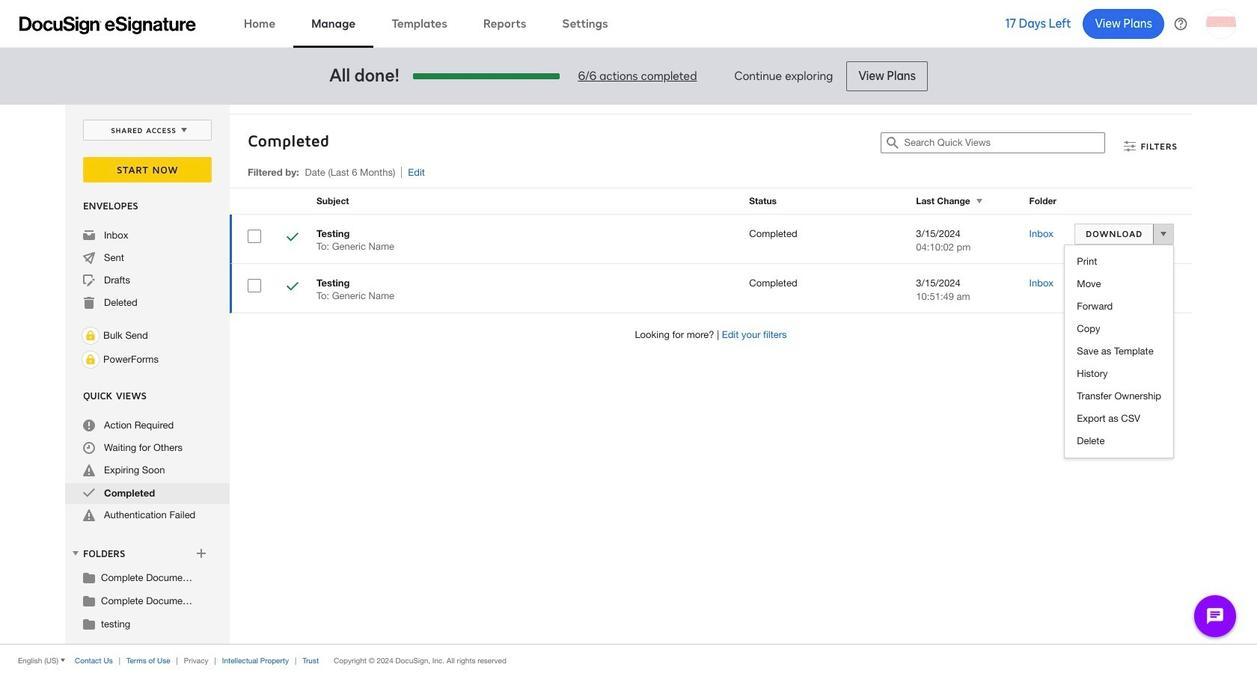 Task type: vqa. For each thing, say whether or not it's contained in the screenshot.
Heading
no



Task type: locate. For each thing, give the bounding box(es) containing it.
view folders image
[[70, 548, 82, 560]]

1 vertical spatial completed image
[[287, 281, 299, 295]]

clock image
[[83, 442, 95, 454]]

alert image
[[83, 465, 95, 477]]

0 vertical spatial folder image
[[83, 572, 95, 584]]

1 folder image from the top
[[83, 572, 95, 584]]

completed image
[[83, 487, 95, 499]]

lock image
[[82, 351, 100, 369]]

folder image up folder icon
[[83, 572, 95, 584]]

completed image
[[287, 231, 299, 246], [287, 281, 299, 295]]

docusign esignature image
[[19, 16, 196, 34]]

your uploaded profile image image
[[1207, 9, 1237, 39]]

Search Quick Views text field
[[905, 133, 1105, 153]]

draft image
[[83, 275, 95, 287]]

lock image
[[82, 327, 100, 345]]

0 vertical spatial completed image
[[287, 231, 299, 246]]

inbox image
[[83, 230, 95, 242]]

secondary navigation region
[[65, 105, 1196, 644]]

folder image down folder icon
[[83, 618, 95, 630]]

1 vertical spatial folder image
[[83, 618, 95, 630]]

folder image
[[83, 572, 95, 584], [83, 618, 95, 630]]

menu
[[1065, 251, 1174, 453]]

1 completed image from the top
[[287, 231, 299, 246]]

2 completed image from the top
[[287, 281, 299, 295]]

alert image
[[83, 510, 95, 522]]



Task type: describe. For each thing, give the bounding box(es) containing it.
folder image
[[83, 595, 95, 607]]

more info region
[[0, 644, 1257, 677]]

sent image
[[83, 252, 95, 264]]

action required image
[[83, 420, 95, 432]]

trash image
[[83, 297, 95, 309]]

2 folder image from the top
[[83, 618, 95, 630]]



